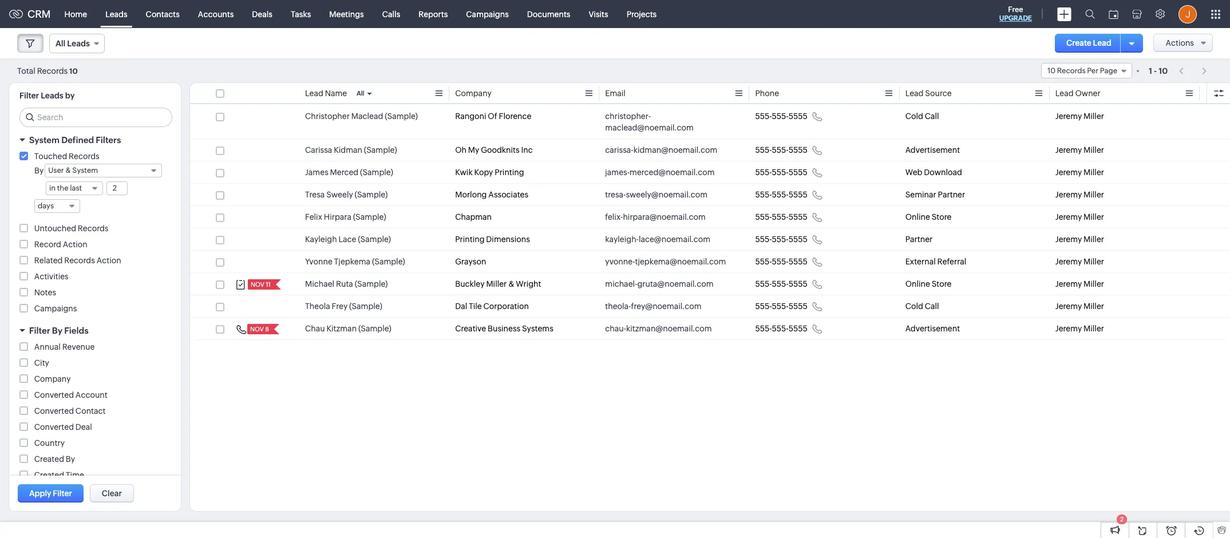 Task type: vqa. For each thing, say whether or not it's contained in the screenshot.


Task type: locate. For each thing, give the bounding box(es) containing it.
0 vertical spatial printing
[[495, 168, 524, 177]]

4 5555 from the top
[[789, 190, 808, 199]]

filter for filter leads by
[[19, 91, 39, 100]]

(sample) right lace on the top of the page
[[358, 235, 391, 244]]

michael ruta (sample) link
[[305, 278, 388, 290]]

3 converted from the top
[[34, 422, 74, 432]]

0 vertical spatial all
[[56, 39, 65, 48]]

by for created
[[66, 454, 75, 464]]

0 vertical spatial cold call
[[905, 112, 939, 121]]

0 vertical spatial company
[[455, 89, 492, 98]]

filter by fields button
[[9, 321, 181, 341]]

by up annual revenue
[[52, 326, 62, 335]]

row group
[[190, 105, 1230, 340]]

0 horizontal spatial leads
[[41, 91, 63, 100]]

jeremy for michael-gruta@noemail.com
[[1055, 279, 1082, 288]]

10 5555 from the top
[[789, 324, 808, 333]]

0 vertical spatial created
[[34, 454, 64, 464]]

9 jeremy miller from the top
[[1055, 302, 1104, 311]]

(sample) up kayleigh lace (sample)
[[353, 212, 386, 222]]

1 jeremy from the top
[[1055, 112, 1082, 121]]

miller for tresa-sweely@noemail.com
[[1084, 190, 1104, 199]]

created time
[[34, 471, 84, 480]]

2 store from the top
[[932, 279, 952, 288]]

5555 for yvonne-tjepkema@noemail.com
[[789, 257, 808, 266]]

by inside dropdown button
[[52, 326, 62, 335]]

(sample) right kitzman
[[358, 324, 391, 333]]

jeremy miller for tresa-sweely@noemail.com
[[1055, 190, 1104, 199]]

records up related records action
[[78, 224, 108, 233]]

home link
[[55, 0, 96, 28]]

555-555-5555 for kayleigh-lace@noemail.com
[[755, 235, 808, 244]]

navigation
[[1174, 62, 1213, 79]]

1 vertical spatial advertisement
[[905, 324, 960, 333]]

1 horizontal spatial 10
[[1047, 66, 1056, 75]]

apply filter button
[[18, 484, 84, 503]]

(sample) right merced on the left
[[360, 168, 393, 177]]

nov
[[251, 281, 264, 288], [250, 326, 264, 333]]

(sample) right kidman
[[364, 145, 397, 155]]

5 jeremy from the top
[[1055, 212, 1082, 222]]

system inside dropdown button
[[29, 135, 60, 145]]

3 jeremy miller from the top
[[1055, 168, 1104, 177]]

1 555-555-5555 from the top
[[755, 112, 808, 121]]

lead owner
[[1055, 89, 1101, 98]]

apply filter
[[29, 489, 72, 498]]

2 cold call from the top
[[905, 302, 939, 311]]

8
[[265, 326, 269, 333]]

4 jeremy miller from the top
[[1055, 190, 1104, 199]]

sweely@noemail.com
[[626, 190, 708, 199]]

leads right "home"
[[105, 9, 127, 19]]

(sample) inside tresa sweely (sample) link
[[355, 190, 388, 199]]

2 horizontal spatial by
[[66, 454, 75, 464]]

visits link
[[580, 0, 617, 28]]

1 vertical spatial store
[[932, 279, 952, 288]]

0 vertical spatial call
[[925, 112, 939, 121]]

jeremy for chau-kitzman@noemail.com
[[1055, 324, 1082, 333]]

jeremy miller for carissa-kidman@noemail.com
[[1055, 145, 1104, 155]]

notes
[[34, 288, 56, 297]]

2 5555 from the top
[[789, 145, 808, 155]]

buckley
[[455, 279, 485, 288]]

by left user
[[34, 166, 44, 175]]

tasks
[[291, 9, 311, 19]]

user
[[48, 166, 64, 175]]

1 cold from the top
[[905, 112, 923, 121]]

1 online from the top
[[905, 212, 930, 222]]

records left per
[[1057, 66, 1086, 75]]

555-555-5555 for carissa-kidman@noemail.com
[[755, 145, 808, 155]]

2 vertical spatial leads
[[41, 91, 63, 100]]

5 555-555-5555 from the top
[[755, 212, 808, 222]]

9 5555 from the top
[[789, 302, 808, 311]]

cold call down "external"
[[905, 302, 939, 311]]

store down seminar partner
[[932, 212, 952, 222]]

james merced (sample)
[[305, 168, 393, 177]]

leads inside field
[[67, 39, 90, 48]]

campaigns down notes
[[34, 304, 77, 313]]

8 5555 from the top
[[789, 279, 808, 288]]

filter down total
[[19, 91, 39, 100]]

all inside field
[[56, 39, 65, 48]]

(sample) inside felix hirpara (sample) link
[[353, 212, 386, 222]]

555-555-5555 for theola-frey@noemail.com
[[755, 302, 808, 311]]

nov left the 11
[[251, 281, 264, 288]]

apply
[[29, 489, 51, 498]]

christopher- maclead@noemail.com link
[[605, 110, 732, 133]]

kayleigh lace (sample) link
[[305, 234, 391, 245]]

all up total records 10
[[56, 39, 65, 48]]

(sample) right ruta
[[355, 279, 388, 288]]

action down "untouched records"
[[97, 256, 121, 265]]

5 jeremy miller from the top
[[1055, 212, 1104, 222]]

filter leads by
[[19, 91, 75, 100]]

6 jeremy miller from the top
[[1055, 235, 1104, 244]]

0 vertical spatial filter
[[19, 91, 39, 100]]

jeremy miller
[[1055, 112, 1104, 121], [1055, 145, 1104, 155], [1055, 168, 1104, 177], [1055, 190, 1104, 199], [1055, 212, 1104, 222], [1055, 235, 1104, 244], [1055, 257, 1104, 266], [1055, 279, 1104, 288], [1055, 302, 1104, 311], [1055, 324, 1104, 333]]

10 555-555-5555 from the top
[[755, 324, 808, 333]]

company down city
[[34, 374, 71, 384]]

tjepkema@noemail.com
[[635, 257, 726, 266]]

0 vertical spatial partner
[[938, 190, 965, 199]]

leads left by
[[41, 91, 63, 100]]

(sample) for james merced (sample)
[[360, 168, 393, 177]]

7 5555 from the top
[[789, 257, 808, 266]]

& right user
[[65, 166, 71, 175]]

None text field
[[107, 182, 127, 195]]

10 inside total records 10
[[69, 67, 78, 75]]

printing up associates
[[495, 168, 524, 177]]

jeremy for kayleigh-lace@noemail.com
[[1055, 235, 1082, 244]]

5 5555 from the top
[[789, 212, 808, 222]]

(sample) for theola frey (sample)
[[349, 302, 382, 311]]

company
[[455, 89, 492, 98], [34, 374, 71, 384]]

filter inside dropdown button
[[29, 326, 50, 335]]

1 store from the top
[[932, 212, 952, 222]]

carissa-
[[605, 145, 633, 155]]

oh
[[455, 145, 466, 155]]

(sample) right frey
[[349, 302, 382, 311]]

2 horizontal spatial leads
[[105, 9, 127, 19]]

filter down the created time
[[53, 489, 72, 498]]

tasks link
[[282, 0, 320, 28]]

jeremy for felix-hirpara@noemail.com
[[1055, 212, 1082, 222]]

(sample) inside james merced (sample) link
[[360, 168, 393, 177]]

call down external referral
[[925, 302, 939, 311]]

printing up grayson on the top
[[455, 235, 485, 244]]

5555 for chau-kitzman@noemail.com
[[789, 324, 808, 333]]

(sample) for kayleigh lace (sample)
[[358, 235, 391, 244]]

1 created from the top
[[34, 454, 64, 464]]

1 horizontal spatial action
[[97, 256, 121, 265]]

2 jeremy miller from the top
[[1055, 145, 1104, 155]]

theola frey (sample)
[[305, 302, 382, 311]]

store
[[932, 212, 952, 222], [932, 279, 952, 288]]

1 vertical spatial cold
[[905, 302, 923, 311]]

1 cold call from the top
[[905, 112, 939, 121]]

(sample) right tjepkema
[[372, 257, 405, 266]]

1 vertical spatial cold call
[[905, 302, 939, 311]]

call
[[925, 112, 939, 121], [925, 302, 939, 311]]

4 jeremy from the top
[[1055, 190, 1082, 199]]

campaigns right reports link
[[466, 9, 509, 19]]

miller for theola-frey@noemail.com
[[1084, 302, 1104, 311]]

contacts
[[146, 9, 180, 19]]

miller for kayleigh-lace@noemail.com
[[1084, 235, 1104, 244]]

james-merced@noemail.com
[[605, 168, 715, 177]]

5555
[[789, 112, 808, 121], [789, 145, 808, 155], [789, 168, 808, 177], [789, 190, 808, 199], [789, 212, 808, 222], [789, 235, 808, 244], [789, 257, 808, 266], [789, 279, 808, 288], [789, 302, 808, 311], [789, 324, 808, 333]]

2 vertical spatial filter
[[53, 489, 72, 498]]

1 vertical spatial online
[[905, 279, 930, 288]]

records for related
[[64, 256, 95, 265]]

1 vertical spatial company
[[34, 374, 71, 384]]

advertisement for chau-kitzman@noemail.com
[[905, 324, 960, 333]]

records
[[37, 66, 68, 75], [1057, 66, 1086, 75], [69, 152, 99, 161], [78, 224, 108, 233], [64, 256, 95, 265]]

converted up country
[[34, 422, 74, 432]]

jeremy for theola-frey@noemail.com
[[1055, 302, 1082, 311]]

555-555-5555 for chau-kitzman@noemail.com
[[755, 324, 808, 333]]

7 jeremy miller from the top
[[1055, 257, 1104, 266]]

1 vertical spatial leads
[[67, 39, 90, 48]]

james-
[[605, 168, 630, 177]]

(sample) inside yvonne tjepkema (sample) link
[[372, 257, 405, 266]]

(sample) for michael ruta (sample)
[[355, 279, 388, 288]]

0 vertical spatial converted
[[34, 390, 74, 400]]

upgrade
[[999, 14, 1032, 22]]

cold call down lead source
[[905, 112, 939, 121]]

miller for christopher- maclead@noemail.com
[[1084, 112, 1104, 121]]

(sample) for yvonne tjepkema (sample)
[[372, 257, 405, 266]]

(sample) for carissa kidman (sample)
[[364, 145, 397, 155]]

All Leads field
[[49, 34, 105, 53]]

(sample)
[[385, 112, 418, 121], [364, 145, 397, 155], [360, 168, 393, 177], [355, 190, 388, 199], [353, 212, 386, 222], [358, 235, 391, 244], [372, 257, 405, 266], [355, 279, 388, 288], [349, 302, 382, 311], [358, 324, 391, 333]]

2 vertical spatial converted
[[34, 422, 74, 432]]

total records 10
[[17, 66, 78, 75]]

1 5555 from the top
[[789, 112, 808, 121]]

leads for all leads
[[67, 39, 90, 48]]

yvonne-tjepkema@noemail.com
[[605, 257, 726, 266]]

1 horizontal spatial campaigns
[[466, 9, 509, 19]]

1 vertical spatial by
[[52, 326, 62, 335]]

5555 for carissa-kidman@noemail.com
[[789, 145, 808, 155]]

chau kitzman (sample) link
[[305, 323, 391, 334]]

system up last
[[72, 166, 98, 175]]

0 horizontal spatial company
[[34, 374, 71, 384]]

yvonne
[[305, 257, 332, 266]]

1 vertical spatial converted
[[34, 406, 74, 416]]

company up rangoni
[[455, 89, 492, 98]]

campaigns link
[[457, 0, 518, 28]]

jeremy miller for james-merced@noemail.com
[[1055, 168, 1104, 177]]

11
[[266, 281, 271, 288]]

0 vertical spatial online
[[905, 212, 930, 222]]

kitzman@noemail.com
[[626, 324, 712, 333]]

3 jeremy from the top
[[1055, 168, 1082, 177]]

(sample) for tresa sweely (sample)
[[355, 190, 388, 199]]

1 advertisement from the top
[[905, 145, 960, 155]]

crm
[[27, 8, 51, 20]]

1 vertical spatial printing
[[455, 235, 485, 244]]

leads link
[[96, 0, 137, 28]]

0 horizontal spatial system
[[29, 135, 60, 145]]

&
[[65, 166, 71, 175], [508, 279, 514, 288]]

0 horizontal spatial by
[[34, 166, 44, 175]]

1 vertical spatial online store
[[905, 279, 952, 288]]

1 vertical spatial action
[[97, 256, 121, 265]]

5555 for theola-frey@noemail.com
[[789, 302, 808, 311]]

0 horizontal spatial &
[[65, 166, 71, 175]]

10 right -
[[1159, 66, 1168, 75]]

created down created by
[[34, 471, 64, 480]]

1 converted from the top
[[34, 390, 74, 400]]

555-555-5555 for christopher- maclead@noemail.com
[[755, 112, 808, 121]]

lead left name
[[305, 89, 323, 98]]

1 horizontal spatial partner
[[938, 190, 965, 199]]

1 call from the top
[[925, 112, 939, 121]]

all up christopher maclead (sample) link
[[357, 90, 364, 97]]

1 vertical spatial system
[[72, 166, 98, 175]]

yvonne-tjepkema@noemail.com link
[[605, 256, 726, 267]]

& left wright
[[508, 279, 514, 288]]

555-555-5555 for tresa-sweely@noemail.com
[[755, 190, 808, 199]]

0 vertical spatial advertisement
[[905, 145, 960, 155]]

6 jeremy from the top
[[1055, 235, 1082, 244]]

1 vertical spatial created
[[34, 471, 64, 480]]

carissa-kidman@noemail.com link
[[605, 144, 717, 156]]

2 vertical spatial by
[[66, 454, 75, 464]]

felix
[[305, 212, 322, 222]]

online store down external referral
[[905, 279, 952, 288]]

leads down "home"
[[67, 39, 90, 48]]

free
[[1008, 5, 1023, 14]]

(sample) inside chau kitzman (sample) link
[[358, 324, 391, 333]]

action up related records action
[[63, 240, 87, 249]]

online store for gruta@noemail.com
[[905, 279, 952, 288]]

partner up "external"
[[905, 235, 933, 244]]

2 555-555-5555 from the top
[[755, 145, 808, 155]]

lead left source on the top of the page
[[905, 89, 924, 98]]

1 - 10
[[1149, 66, 1168, 75]]

1 vertical spatial &
[[508, 279, 514, 288]]

leads
[[105, 9, 127, 19], [67, 39, 90, 48], [41, 91, 63, 100]]

online for michael-gruta@noemail.com
[[905, 279, 930, 288]]

2 cold from the top
[[905, 302, 923, 311]]

(sample) inside carissa kidman (sample) link
[[364, 145, 397, 155]]

10 inside field
[[1047, 66, 1056, 75]]

555-555-5555 for felix-hirpara@noemail.com
[[755, 212, 808, 222]]

home
[[64, 9, 87, 19]]

oh my goodknits inc
[[455, 145, 533, 155]]

of
[[488, 112, 497, 121]]

1 vertical spatial campaigns
[[34, 304, 77, 313]]

miller for yvonne-tjepkema@noemail.com
[[1084, 257, 1104, 266]]

in
[[49, 184, 56, 192]]

0 vertical spatial &
[[65, 166, 71, 175]]

1 online store from the top
[[905, 212, 952, 222]]

records down defined
[[69, 152, 99, 161]]

converted for converted account
[[34, 390, 74, 400]]

1 vertical spatial filter
[[29, 326, 50, 335]]

0 vertical spatial leads
[[105, 9, 127, 19]]

10 jeremy from the top
[[1055, 324, 1082, 333]]

calendar image
[[1109, 9, 1118, 19]]

kayleigh-lace@noemail.com link
[[605, 234, 710, 245]]

merced
[[330, 168, 358, 177]]

by
[[65, 91, 75, 100]]

records up filter leads by
[[37, 66, 68, 75]]

online down seminar
[[905, 212, 930, 222]]

untouched
[[34, 224, 76, 233]]

(sample) down james merced (sample) link
[[355, 190, 388, 199]]

store for michael-gruta@noemail.com
[[932, 279, 952, 288]]

0 vertical spatial campaigns
[[466, 9, 509, 19]]

cold for theola-frey@noemail.com
[[905, 302, 923, 311]]

6 555-555-5555 from the top
[[755, 235, 808, 244]]

10 jeremy miller from the top
[[1055, 324, 1104, 333]]

days field
[[34, 199, 80, 213]]

3 555-555-5555 from the top
[[755, 168, 808, 177]]

jeremy miller for kayleigh-lace@noemail.com
[[1055, 235, 1104, 244]]

7 555-555-5555 from the top
[[755, 257, 808, 266]]

2 converted from the top
[[34, 406, 74, 416]]

0 horizontal spatial all
[[56, 39, 65, 48]]

kopy
[[474, 168, 493, 177]]

lead right create
[[1093, 38, 1111, 48]]

jeremy miller for christopher- maclead@noemail.com
[[1055, 112, 1104, 121]]

1 jeremy miller from the top
[[1055, 112, 1104, 121]]

3 5555 from the top
[[789, 168, 808, 177]]

2 online store from the top
[[905, 279, 952, 288]]

5555 for christopher- maclead@noemail.com
[[789, 112, 808, 121]]

creative
[[455, 324, 486, 333]]

0 vertical spatial by
[[34, 166, 44, 175]]

store down external referral
[[932, 279, 952, 288]]

8 jeremy from the top
[[1055, 279, 1082, 288]]

10 up lead owner
[[1047, 66, 1056, 75]]

(sample) inside christopher maclead (sample) link
[[385, 112, 418, 121]]

nov 8
[[250, 326, 269, 333]]

online store down seminar partner
[[905, 212, 952, 222]]

(sample) for chau kitzman (sample)
[[358, 324, 391, 333]]

5555 for michael-gruta@noemail.com
[[789, 279, 808, 288]]

0 horizontal spatial partner
[[905, 235, 933, 244]]

my
[[468, 145, 479, 155]]

(sample) inside the michael ruta (sample) link
[[355, 279, 388, 288]]

nov for michael
[[251, 281, 264, 288]]

0 horizontal spatial action
[[63, 240, 87, 249]]

lead inside button
[[1093, 38, 1111, 48]]

6 5555 from the top
[[789, 235, 808, 244]]

created down country
[[34, 454, 64, 464]]

0 vertical spatial store
[[932, 212, 952, 222]]

9 jeremy from the top
[[1055, 302, 1082, 311]]

0 vertical spatial online store
[[905, 212, 952, 222]]

nov left 8
[[250, 326, 264, 333]]

2 call from the top
[[925, 302, 939, 311]]

call down lead source
[[925, 112, 939, 121]]

(sample) inside the theola frey (sample) link
[[349, 302, 382, 311]]

2 advertisement from the top
[[905, 324, 960, 333]]

1 vertical spatial call
[[925, 302, 939, 311]]

cold down "external"
[[905, 302, 923, 311]]

cold call for christopher- maclead@noemail.com
[[905, 112, 939, 121]]

(sample) inside the kayleigh lace (sample) link
[[358, 235, 391, 244]]

10 up by
[[69, 67, 78, 75]]

0 vertical spatial action
[[63, 240, 87, 249]]

records inside 10 records per page field
[[1057, 66, 1086, 75]]

0 vertical spatial nov
[[251, 281, 264, 288]]

9 555-555-5555 from the top
[[755, 302, 808, 311]]

record action
[[34, 240, 87, 249]]

yvonne tjepkema (sample)
[[305, 257, 405, 266]]

partner down download
[[938, 190, 965, 199]]

2 horizontal spatial 10
[[1159, 66, 1168, 75]]

8 555-555-5555 from the top
[[755, 279, 808, 288]]

web download
[[905, 168, 962, 177]]

felix hirpara (sample) link
[[305, 211, 386, 223]]

theola-frey@noemail.com link
[[605, 301, 702, 312]]

0 vertical spatial system
[[29, 135, 60, 145]]

1 horizontal spatial by
[[52, 326, 62, 335]]

1 horizontal spatial &
[[508, 279, 514, 288]]

10 records per page
[[1047, 66, 1117, 75]]

online down "external"
[[905, 279, 930, 288]]

1 horizontal spatial leads
[[67, 39, 90, 48]]

converted up the converted deal
[[34, 406, 74, 416]]

wright
[[516, 279, 541, 288]]

records down record action
[[64, 256, 95, 265]]

1 horizontal spatial system
[[72, 166, 98, 175]]

0 vertical spatial cold
[[905, 112, 923, 121]]

filter up annual
[[29, 326, 50, 335]]

call for theola-frey@noemail.com
[[925, 302, 939, 311]]

reports link
[[409, 0, 457, 28]]

1 vertical spatial nov
[[250, 326, 264, 333]]

lead left owner
[[1055, 89, 1074, 98]]

lead for lead owner
[[1055, 89, 1074, 98]]

0 horizontal spatial 10
[[69, 67, 78, 75]]

miller for felix-hirpara@noemail.com
[[1084, 212, 1104, 222]]

1 vertical spatial all
[[357, 90, 364, 97]]

2 online from the top
[[905, 279, 930, 288]]

2 jeremy from the top
[[1055, 145, 1082, 155]]

miller for michael-gruta@noemail.com
[[1084, 279, 1104, 288]]

cold down lead source
[[905, 112, 923, 121]]

4 555-555-5555 from the top
[[755, 190, 808, 199]]

calls link
[[373, 0, 409, 28]]

7 jeremy from the top
[[1055, 257, 1082, 266]]

by up time
[[66, 454, 75, 464]]

user & system
[[48, 166, 98, 175]]

1 horizontal spatial all
[[357, 90, 364, 97]]

system up touched
[[29, 135, 60, 145]]

2 created from the top
[[34, 471, 64, 480]]

filter for filter by fields
[[29, 326, 50, 335]]

converted up the 'converted contact'
[[34, 390, 74, 400]]

carissa
[[305, 145, 332, 155]]

(sample) right 'maclead'
[[385, 112, 418, 121]]

8 jeremy miller from the top
[[1055, 279, 1104, 288]]



Task type: describe. For each thing, give the bounding box(es) containing it.
christopher maclead (sample) link
[[305, 110, 418, 122]]

sweely
[[326, 190, 353, 199]]

records for touched
[[69, 152, 99, 161]]

michael ruta (sample)
[[305, 279, 388, 288]]

5555 for tresa-sweely@noemail.com
[[789, 190, 808, 199]]

profile element
[[1172, 0, 1204, 28]]

leads for filter leads by
[[41, 91, 63, 100]]

annual
[[34, 342, 61, 351]]

annual revenue
[[34, 342, 95, 351]]

online for felix-hirpara@noemail.com
[[905, 212, 930, 222]]

create menu element
[[1050, 0, 1078, 28]]

contact
[[75, 406, 106, 416]]

& inside row group
[[508, 279, 514, 288]]

jeremy for christopher- maclead@noemail.com
[[1055, 112, 1082, 121]]

tile
[[469, 302, 482, 311]]

florence
[[499, 112, 531, 121]]

records for total
[[37, 66, 68, 75]]

yvonne-
[[605, 257, 635, 266]]

james
[[305, 168, 328, 177]]

related
[[34, 256, 63, 265]]

calls
[[382, 9, 400, 19]]

converted deal
[[34, 422, 92, 432]]

jeremy miller for theola-frey@noemail.com
[[1055, 302, 1104, 311]]

hirpara
[[324, 212, 351, 222]]

converted for converted contact
[[34, 406, 74, 416]]

jeremy for james-merced@noemail.com
[[1055, 168, 1082, 177]]

User & System field
[[45, 164, 162, 177]]

theola
[[305, 302, 330, 311]]

kayleigh lace (sample)
[[305, 235, 391, 244]]

miller for james-merced@noemail.com
[[1084, 168, 1104, 177]]

country
[[34, 438, 65, 448]]

(sample) for christopher maclead (sample)
[[385, 112, 418, 121]]

1 horizontal spatial company
[[455, 89, 492, 98]]

free upgrade
[[999, 5, 1032, 22]]

system defined filters
[[29, 135, 121, 145]]

dal tile corporation
[[455, 302, 529, 311]]

profile image
[[1179, 5, 1197, 23]]

nov 11
[[251, 281, 271, 288]]

1 horizontal spatial printing
[[495, 168, 524, 177]]

documents
[[527, 9, 570, 19]]

kidman@noemail.com
[[633, 145, 717, 155]]

call for christopher- maclead@noemail.com
[[925, 112, 939, 121]]

yvonne tjepkema (sample) link
[[305, 256, 405, 267]]

5555 for james-merced@noemail.com
[[789, 168, 808, 177]]

jeremy for yvonne-tjepkema@noemail.com
[[1055, 257, 1082, 266]]

fields
[[64, 326, 88, 335]]

row group containing christopher maclead (sample)
[[190, 105, 1230, 340]]

meetings
[[329, 9, 364, 19]]

all for all
[[357, 90, 364, 97]]

kayleigh-lace@noemail.com
[[605, 235, 710, 244]]

5555 for kayleigh-lace@noemail.com
[[789, 235, 808, 244]]

jeremy miller for chau-kitzman@noemail.com
[[1055, 324, 1104, 333]]

all for all leads
[[56, 39, 65, 48]]

555-555-5555 for james-merced@noemail.com
[[755, 168, 808, 177]]

Search text field
[[20, 108, 172, 127]]

created by
[[34, 454, 75, 464]]

maclead
[[351, 112, 383, 121]]

theola-
[[605, 302, 631, 311]]

cold for christopher- maclead@noemail.com
[[905, 112, 923, 121]]

chau-
[[605, 324, 626, 333]]

kayleigh-
[[605, 235, 639, 244]]

record
[[34, 240, 61, 249]]

theola frey (sample) link
[[305, 301, 382, 312]]

contacts link
[[137, 0, 189, 28]]

in the last field
[[46, 181, 103, 195]]

total
[[17, 66, 35, 75]]

rangoni of florence
[[455, 112, 531, 121]]

& inside field
[[65, 166, 71, 175]]

chau
[[305, 324, 325, 333]]

online store for hirpara@noemail.com
[[905, 212, 952, 222]]

jeremy miller for michael-gruta@noemail.com
[[1055, 279, 1104, 288]]

morlong
[[455, 190, 487, 199]]

create menu image
[[1057, 7, 1072, 21]]

goodknits
[[481, 145, 520, 155]]

christopher- maclead@noemail.com
[[605, 112, 694, 132]]

-
[[1154, 66, 1157, 75]]

christopher maclead (sample)
[[305, 112, 418, 121]]

miller for chau-kitzman@noemail.com
[[1084, 324, 1104, 333]]

page
[[1100, 66, 1117, 75]]

(sample) for felix hirpara (sample)
[[353, 212, 386, 222]]

miller for carissa-kidman@noemail.com
[[1084, 145, 1104, 155]]

clear
[[102, 489, 122, 498]]

deal
[[75, 422, 92, 432]]

documents link
[[518, 0, 580, 28]]

created for created time
[[34, 471, 64, 480]]

0 horizontal spatial campaigns
[[34, 304, 77, 313]]

search image
[[1085, 9, 1095, 19]]

christopher
[[305, 112, 350, 121]]

external referral
[[905, 257, 966, 266]]

deals
[[252, 9, 272, 19]]

store for felix-hirpara@noemail.com
[[932, 212, 952, 222]]

buckley miller & wright
[[455, 279, 541, 288]]

555-555-5555 for yvonne-tjepkema@noemail.com
[[755, 257, 808, 266]]

tresa-sweely@noemail.com link
[[605, 189, 708, 200]]

create
[[1066, 38, 1091, 48]]

converted for converted deal
[[34, 422, 74, 432]]

cold call for theola-frey@noemail.com
[[905, 302, 939, 311]]

rangoni
[[455, 112, 486, 121]]

actions
[[1166, 38, 1194, 48]]

filter inside button
[[53, 489, 72, 498]]

jeremy for carissa-kidman@noemail.com
[[1055, 145, 1082, 155]]

nov for chau
[[250, 326, 264, 333]]

theola-frey@noemail.com
[[605, 302, 702, 311]]

lead source
[[905, 89, 952, 98]]

by for filter
[[52, 326, 62, 335]]

time
[[66, 471, 84, 480]]

0 horizontal spatial printing
[[455, 235, 485, 244]]

jeremy miller for felix-hirpara@noemail.com
[[1055, 212, 1104, 222]]

nov 11 link
[[248, 279, 272, 290]]

2
[[1120, 516, 1124, 523]]

10 Records Per Page field
[[1041, 63, 1132, 78]]

crm link
[[9, 8, 51, 20]]

system inside field
[[72, 166, 98, 175]]

michael-gruta@noemail.com
[[605, 279, 714, 288]]

1 vertical spatial partner
[[905, 235, 933, 244]]

days
[[38, 201, 54, 210]]

555-555-5555 for michael-gruta@noemail.com
[[755, 279, 808, 288]]

kayleigh
[[305, 235, 337, 244]]

touched records
[[34, 152, 99, 161]]

lace@noemail.com
[[639, 235, 710, 244]]

jeremy miller for yvonne-tjepkema@noemail.com
[[1055, 257, 1104, 266]]

per
[[1087, 66, 1098, 75]]

search element
[[1078, 0, 1102, 28]]

the
[[57, 184, 68, 192]]

created for created by
[[34, 454, 64, 464]]

chau-kitzman@noemail.com
[[605, 324, 712, 333]]

system defined filters button
[[9, 130, 181, 150]]

creative business systems
[[455, 324, 553, 333]]

10 for total records 10
[[69, 67, 78, 75]]

external
[[905, 257, 936, 266]]

advertisement for carissa-kidman@noemail.com
[[905, 145, 960, 155]]

lead for lead source
[[905, 89, 924, 98]]

associates
[[488, 190, 528, 199]]

create lead button
[[1055, 34, 1123, 53]]

10 for 1 - 10
[[1159, 66, 1168, 75]]

inc
[[521, 145, 533, 155]]

phone
[[755, 89, 779, 98]]

lead name
[[305, 89, 347, 98]]

morlong associates
[[455, 190, 528, 199]]

jeremy for tresa-sweely@noemail.com
[[1055, 190, 1082, 199]]

chau-kitzman@noemail.com link
[[605, 323, 712, 334]]

records for untouched
[[78, 224, 108, 233]]

lead for lead name
[[305, 89, 323, 98]]

ruta
[[336, 279, 353, 288]]

5555 for felix-hirpara@noemail.com
[[789, 212, 808, 222]]

records for 10
[[1057, 66, 1086, 75]]

converted account
[[34, 390, 107, 400]]



